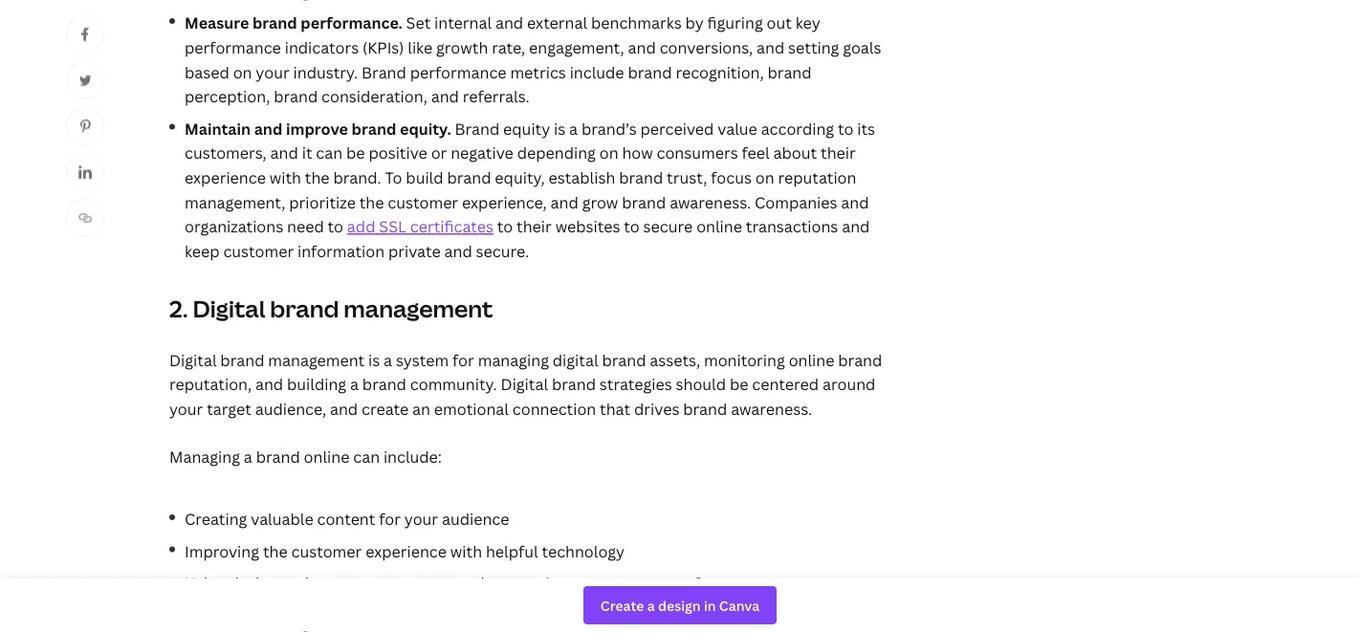 Task type: vqa. For each thing, say whether or not it's contained in the screenshot.
the bottom Brand
yes



Task type: locate. For each thing, give the bounding box(es) containing it.
0 horizontal spatial can
[[316, 143, 343, 163]]

its
[[857, 118, 875, 139]]

performance
[[185, 37, 281, 58], [410, 62, 506, 82]]

0 horizontal spatial performance
[[185, 37, 281, 58]]

can inside the brand equity is a brand's perceived value according to its customers, and it can be positive or negative depending on how consumers feel about their experience with the brand. to build brand equity, establish brand trust, focus on reputation management, prioritize the customer experience, and grow brand awareness. companies and organizations need to
[[316, 143, 343, 163]]

external
[[527, 13, 587, 33]]

1 horizontal spatial can
[[353, 446, 380, 467]]

customer down organizations at the left
[[223, 241, 294, 261]]

2 vertical spatial digital
[[501, 374, 548, 395]]

brand down setting
[[768, 62, 812, 82]]

optimization
[[395, 605, 488, 626]]

equity
[[503, 118, 550, 139]]

centered
[[752, 374, 819, 395]]

performance down the growth
[[410, 62, 506, 82]]

on
[[233, 62, 252, 82], [599, 143, 618, 163], [755, 167, 774, 188]]

digital right 2.
[[193, 293, 265, 324]]

online up centered
[[789, 350, 834, 370]]

the down valuable
[[263, 541, 288, 561]]

private
[[388, 241, 441, 261]]

0 vertical spatial can
[[316, 143, 343, 163]]

about
[[773, 143, 817, 163]]

0 vertical spatial experience
[[185, 167, 266, 188]]

on inside set internal and external benchmarks by figuring out key performance indicators (kpis) like growth rate, engagement, and conversions, and setting goals based on your industry. brand performance metrics include brand recognition, brand perception, brand consideration, and referrals.
[[233, 62, 252, 82]]

1 vertical spatial their
[[517, 216, 552, 237]]

on down brand's
[[599, 143, 618, 163]]

keyword
[[633, 605, 696, 626]]

with
[[269, 167, 301, 188], [450, 541, 482, 561]]

feel
[[742, 143, 770, 163]]

1 horizontal spatial on
[[599, 143, 618, 163]]

experience,
[[462, 192, 547, 212]]

assets,
[[650, 350, 700, 370]]

or down equity.
[[431, 143, 447, 163]]

0 horizontal spatial or
[[431, 143, 447, 163]]

1 vertical spatial brand
[[455, 118, 499, 139]]

companies
[[755, 192, 837, 212]]

digital up reputation,
[[169, 350, 217, 370]]

search
[[289, 605, 338, 626]]

campaigns
[[185, 630, 264, 632]]

brand up reputation,
[[220, 350, 264, 370]]

brand up "improve"
[[274, 86, 318, 107]]

0 horizontal spatial the
[[263, 541, 288, 561]]

0 vertical spatial performance
[[185, 37, 281, 58]]

equity.
[[400, 118, 451, 139]]

setting
[[788, 37, 839, 58]]

for up improving the customer experience with helpful technology
[[379, 509, 401, 529]]

1 vertical spatial for
[[379, 509, 401, 529]]

be down monitoring
[[730, 374, 748, 395]]

1 horizontal spatial for
[[452, 350, 474, 370]]

brand down how
[[619, 167, 663, 188]]

growth
[[436, 37, 488, 58]]

or
[[431, 143, 447, 163], [500, 573, 516, 594]]

can left include:
[[353, 446, 380, 467]]

management up system
[[344, 293, 493, 324]]

0 horizontal spatial their
[[517, 216, 552, 237]]

on down feel
[[755, 167, 774, 188]]

measure
[[185, 13, 249, 33]]

goals
[[843, 37, 881, 58]]

1 vertical spatial online
[[789, 350, 834, 370]]

0 vertical spatial or
[[431, 143, 447, 163]]

0 vertical spatial with
[[269, 167, 301, 188]]

technology
[[542, 541, 625, 561]]

internal
[[434, 13, 492, 33]]

secure
[[643, 216, 693, 237]]

digital down managing
[[501, 374, 548, 395]]

0 vertical spatial on
[[233, 62, 252, 82]]

a up depending
[[569, 118, 578, 139]]

is up depending
[[554, 118, 566, 139]]

to
[[838, 118, 854, 139], [328, 216, 343, 237], [497, 216, 513, 237], [624, 216, 640, 237]]

metrics
[[510, 62, 566, 82]]

awareness. down centered
[[731, 399, 812, 419]]

1 horizontal spatial your
[[256, 62, 290, 82]]

project management software link
[[520, 573, 742, 594]]

the up add
[[359, 192, 384, 212]]

to up 'information'
[[328, 216, 343, 237]]

and
[[495, 13, 523, 33], [628, 37, 656, 58], [757, 37, 785, 58], [431, 86, 459, 107], [254, 118, 282, 139], [270, 143, 298, 163], [551, 192, 579, 212], [841, 192, 869, 212], [842, 216, 870, 237], [444, 241, 472, 261], [255, 374, 283, 395], [330, 399, 358, 419], [281, 573, 309, 594], [535, 605, 563, 626]]

should
[[676, 374, 726, 395]]

2.
[[169, 293, 188, 324]]

1 horizontal spatial brand
[[455, 118, 499, 139]]

managing
[[478, 350, 549, 370]]

0 horizontal spatial brand
[[362, 62, 406, 82]]

online inside to their websites to secure online transactions and keep customer information private and secure.
[[696, 216, 742, 237]]

1 horizontal spatial the
[[305, 167, 330, 188]]

depending
[[517, 143, 596, 163]]

1 horizontal spatial is
[[554, 118, 566, 139]]

a left system
[[384, 350, 392, 370]]

awareness. down focus
[[670, 192, 751, 212]]

your
[[256, 62, 290, 82], [169, 399, 203, 419], [404, 509, 438, 529]]

2 horizontal spatial the
[[359, 192, 384, 212]]

the up prioritize
[[305, 167, 330, 188]]

customer up asset
[[291, 541, 362, 561]]

1 vertical spatial be
[[730, 374, 748, 395]]

management up 'building'
[[268, 350, 365, 370]]

consideration,
[[321, 86, 427, 107]]

1 horizontal spatial performance
[[410, 62, 506, 82]]

0 vertical spatial digital
[[193, 293, 265, 324]]

your up improving the customer experience with helpful technology
[[404, 509, 438, 529]]

with up prioritize
[[269, 167, 301, 188]]

marketing
[[785, 605, 858, 626]]

experience up using design and asset management tools, or project management software
[[366, 541, 447, 561]]

0 horizontal spatial is
[[368, 350, 380, 370]]

0 horizontal spatial online
[[304, 446, 350, 467]]

out
[[767, 13, 792, 33]]

your up the perception, on the top left of page
[[256, 62, 290, 82]]

0 horizontal spatial your
[[169, 399, 203, 419]]

focus
[[711, 167, 752, 188]]

0 horizontal spatial on
[[233, 62, 252, 82]]

on up the perception, on the top left of page
[[233, 62, 252, 82]]

0 vertical spatial their
[[821, 143, 856, 163]]

0 vertical spatial online
[[696, 216, 742, 237]]

0 vertical spatial brand
[[362, 62, 406, 82]]

for inside digital brand management is a system for managing digital brand assets, monitoring online brand reputation, and building a brand community. digital brand strategies should be centered around your target audience, and create an emotional connection that drives brand awareness.
[[452, 350, 474, 370]]

1 vertical spatial or
[[500, 573, 516, 594]]

2 vertical spatial your
[[404, 509, 438, 529]]

management,
[[185, 192, 285, 212]]

online down focus
[[696, 216, 742, 237]]

be up 'brand.'
[[346, 143, 365, 163]]

0 vertical spatial your
[[256, 62, 290, 82]]

experience
[[185, 167, 266, 188], [366, 541, 447, 561]]

0 vertical spatial be
[[346, 143, 365, 163]]

2 vertical spatial on
[[755, 167, 774, 188]]

customer down build in the top of the page
[[388, 192, 458, 212]]

referrals.
[[463, 86, 530, 107]]

1 horizontal spatial their
[[821, 143, 856, 163]]

online inside digital brand management is a system for managing digital brand assets, monitoring online brand reputation, and building a brand community. digital brand strategies should be centered around your target audience, and create an emotional connection that drives brand awareness.
[[789, 350, 834, 370]]

system
[[396, 350, 449, 370]]

brand inside the brand equity is a brand's perceived value according to its customers, and it can be positive or negative depending on how consumers feel about their experience with the brand. to build brand equity, establish brand trust, focus on reputation management, prioritize the customer experience, and grow brand awareness. companies and organizations need to
[[455, 118, 499, 139]]

1 vertical spatial the
[[359, 192, 384, 212]]

1 vertical spatial can
[[353, 446, 380, 467]]

connection
[[513, 399, 596, 419]]

1 horizontal spatial online
[[696, 216, 742, 237]]

online
[[696, 216, 742, 237], [789, 350, 834, 370], [304, 446, 350, 467]]

or right tools, on the left
[[500, 573, 516, 594]]

0 vertical spatial customer
[[388, 192, 458, 212]]

their down 'experience,'
[[517, 216, 552, 237]]

0 horizontal spatial be
[[346, 143, 365, 163]]

2 horizontal spatial your
[[404, 509, 438, 529]]

with up using design and asset management tools, or project management software
[[450, 541, 482, 561]]

experience down customers, at the top left of page
[[185, 167, 266, 188]]

0 vertical spatial is
[[554, 118, 566, 139]]

to their websites to secure online transactions and keep customer information private and secure.
[[185, 216, 870, 261]]

brand up the negative
[[455, 118, 499, 139]]

0 horizontal spatial experience
[[185, 167, 266, 188]]

brand up around
[[838, 350, 882, 370]]

their up 'reputation' in the right top of the page
[[821, 143, 856, 163]]

building
[[287, 374, 346, 395]]

secure.
[[476, 241, 529, 261]]

monitoring
[[704, 350, 785, 370]]

performance down measure
[[185, 37, 281, 58]]

is left system
[[368, 350, 380, 370]]

or inside the brand equity is a brand's perceived value according to its customers, and it can be positive or negative depending on how consumers feel about their experience with the brand. to build brand equity, establish brand trust, focus on reputation management, prioritize the customer experience, and grow brand awareness. companies and organizations need to
[[431, 143, 447, 163]]

engagement,
[[529, 37, 624, 58]]

brand up the create
[[362, 374, 406, 395]]

online down audience,
[[304, 446, 350, 467]]

a inside the brand equity is a brand's perceived value according to its customers, and it can be positive or negative depending on how consumers feel about their experience with the brand. to build brand equity, establish brand trust, focus on reputation management, prioritize the customer experience, and grow brand awareness. companies and organizations need to
[[569, 118, 578, 139]]

digital
[[193, 293, 265, 324], [169, 350, 217, 370], [501, 374, 548, 395]]

customers,
[[185, 143, 267, 163]]

0 vertical spatial for
[[452, 350, 474, 370]]

brand up indicators
[[252, 13, 297, 33]]

customer
[[388, 192, 458, 212], [223, 241, 294, 261], [291, 541, 362, 561]]

1 vertical spatial your
[[169, 399, 203, 419]]

ssl
[[379, 216, 406, 237]]

managing
[[169, 446, 240, 467]]

1 vertical spatial is
[[368, 350, 380, 370]]

keep
[[185, 241, 220, 261]]

can right 'it'
[[316, 143, 343, 163]]

1 vertical spatial awareness.
[[731, 399, 812, 419]]

1 vertical spatial with
[[450, 541, 482, 561]]

1 vertical spatial customer
[[223, 241, 294, 261]]

(kpis)
[[363, 37, 404, 58]]

helpful
[[486, 541, 538, 561]]

be inside digital brand management is a system for managing digital brand assets, monitoring online brand reputation, and building a brand community. digital brand strategies should be centered around your target audience, and create an emotional connection that drives brand awareness.
[[730, 374, 748, 395]]

value
[[718, 118, 757, 139]]

performance.
[[301, 13, 403, 33]]

1 vertical spatial digital
[[169, 350, 217, 370]]

a right 'building'
[[350, 374, 359, 395]]

consumers
[[657, 143, 738, 163]]

tools,
[[455, 573, 497, 594]]

your down reputation,
[[169, 399, 203, 419]]

1 horizontal spatial experience
[[366, 541, 447, 561]]

0 horizontal spatial with
[[269, 167, 301, 188]]

brand down (kpis)
[[362, 62, 406, 82]]

brand.
[[333, 167, 381, 188]]

drives
[[634, 399, 679, 419]]

prioritize
[[289, 192, 356, 212]]

rate,
[[492, 37, 525, 58]]

2 horizontal spatial online
[[789, 350, 834, 370]]

0 vertical spatial awareness.
[[670, 192, 751, 212]]

management
[[344, 293, 493, 324], [268, 350, 365, 370], [355, 573, 452, 594], [577, 573, 673, 594]]

1 horizontal spatial be
[[730, 374, 748, 395]]

asset
[[313, 573, 352, 594]]

2 horizontal spatial on
[[755, 167, 774, 188]]

for up the community.
[[452, 350, 474, 370]]

is
[[554, 118, 566, 139], [368, 350, 380, 370]]

build
[[406, 167, 443, 188]]



Task type: describe. For each thing, give the bounding box(es) containing it.
1 horizontal spatial or
[[500, 573, 516, 594]]

reputation
[[778, 167, 856, 188]]

awareness. inside the brand equity is a brand's perceived value according to its customers, and it can be positive or negative depending on how consumers feel about their experience with the brand. to build brand equity, establish brand trust, focus on reputation management, prioritize the customer experience, and grow brand awareness. companies and organizations need to
[[670, 192, 751, 212]]

brand down consideration,
[[352, 118, 396, 139]]

2 vertical spatial customer
[[291, 541, 362, 561]]

audience
[[442, 509, 509, 529]]

around
[[823, 374, 876, 395]]

creating
[[185, 509, 247, 529]]

research
[[699, 605, 764, 626]]

brand inside set internal and external benchmarks by figuring out key performance indicators (kpis) like growth rate, engagement, and conversions, and setting goals based on your industry. brand performance metrics include brand recognition, brand perception, brand consideration, and referrals.
[[362, 62, 406, 82]]

target
[[207, 399, 251, 419]]

1 vertical spatial on
[[599, 143, 618, 163]]

equity,
[[495, 167, 545, 188]]

1 horizontal spatial with
[[450, 541, 482, 561]]

create
[[362, 399, 409, 419]]

indicators
[[285, 37, 359, 58]]

your inside set internal and external benchmarks by figuring out key performance indicators (kpis) like growth rate, engagement, and conversions, and setting goals based on your industry. brand performance metrics include brand recognition, brand perception, brand consideration, and referrals.
[[256, 62, 290, 82]]

brand's
[[582, 118, 637, 139]]

engine
[[342, 605, 391, 626]]

that
[[600, 399, 630, 419]]

is inside the brand equity is a brand's perceived value according to its customers, and it can be positive or negative depending on how consumers feel about their experience with the brand. to build brand equity, establish brand trust, focus on reputation management, prioritize the customer experience, and grow brand awareness. companies and organizations need to
[[554, 118, 566, 139]]

add ssl certificates
[[347, 216, 494, 237]]

(seo)
[[491, 605, 531, 626]]

maintain
[[185, 118, 251, 139]]

like
[[408, 37, 432, 58]]

organizations
[[185, 216, 283, 237]]

community.
[[410, 374, 497, 395]]

negative
[[451, 143, 513, 163]]

need
[[287, 216, 324, 237]]

1 vertical spatial performance
[[410, 62, 506, 82]]

experience inside the brand equity is a brand's perceived value according to its customers, and it can be positive or negative depending on how consumers feel about their experience with the brand. to build brand equity, establish brand trust, focus on reputation management, prioritize the customer experience, and grow brand awareness. companies and organizations need to
[[185, 167, 266, 188]]

software
[[677, 573, 742, 594]]

establish
[[549, 167, 615, 188]]

transactions
[[746, 216, 838, 237]]

figuring
[[707, 13, 763, 33]]

1 vertical spatial experience
[[366, 541, 447, 561]]

incorporating search engine optimization (seo) and branded keyword research in marketing campaigns
[[185, 605, 858, 632]]

brand down digital
[[552, 374, 596, 395]]

brand equity is a brand's perceived value according to its customers, and it can be positive or negative depending on how consumers feel about their experience with the brand. to build brand equity, establish brand trust, focus on reputation management, prioritize the customer experience, and grow brand awareness. companies and organizations need to
[[185, 118, 875, 237]]

management up branded
[[577, 573, 673, 594]]

to down 'experience,'
[[497, 216, 513, 237]]

brand down 'information'
[[270, 293, 339, 324]]

information
[[298, 241, 385, 261]]

customer inside to their websites to secure online transactions and keep customer information private and secure.
[[223, 241, 294, 261]]

managing a brand online can include:
[[169, 446, 442, 467]]

add ssl certificates link
[[347, 216, 494, 237]]

include:
[[383, 446, 442, 467]]

design
[[229, 573, 277, 594]]

positive
[[369, 143, 427, 163]]

recognition,
[[676, 62, 764, 82]]

and inside incorporating search engine optimization (seo) and branded keyword research in marketing campaigns
[[535, 605, 563, 626]]

industry.
[[293, 62, 358, 82]]

awareness. inside digital brand management is a system for managing digital brand assets, monitoring online brand reputation, and building a brand community. digital brand strategies should be centered around your target audience, and create an emotional connection that drives brand awareness.
[[731, 399, 812, 419]]

digital brand management is a system for managing digital brand assets, monitoring online brand reputation, and building a brand community. digital brand strategies should be centered around your target audience, and create an emotional connection that drives brand awareness.
[[169, 350, 882, 419]]

your inside digital brand management is a system for managing digital brand assets, monitoring online brand reputation, and building a brand community. digital brand strategies should be centered around your target audience, and create an emotional connection that drives brand awareness.
[[169, 399, 203, 419]]

improving the customer experience with helpful technology
[[185, 541, 625, 561]]

customer inside the brand equity is a brand's perceived value according to its customers, and it can be positive or negative depending on how consumers feel about their experience with the brand. to build brand equity, establish brand trust, focus on reputation management, prioritize the customer experience, and grow brand awareness. companies and organizations need to
[[388, 192, 458, 212]]

with inside the brand equity is a brand's perceived value according to its customers, and it can be positive or negative depending on how consumers feel about their experience with the brand. to build brand equity, establish brand trust, focus on reputation management, prioritize the customer experience, and grow brand awareness. companies and organizations need to
[[269, 167, 301, 188]]

trust,
[[667, 167, 707, 188]]

strategies
[[600, 374, 672, 395]]

improve
[[286, 118, 348, 139]]

brand down audience,
[[256, 446, 300, 467]]

it
[[302, 143, 312, 163]]

brand up strategies
[[602, 350, 646, 370]]

emotional
[[434, 399, 509, 419]]

grow
[[582, 192, 618, 212]]

brand down the benchmarks on the top of page
[[628, 62, 672, 82]]

perception,
[[185, 86, 270, 107]]

0 horizontal spatial for
[[379, 509, 401, 529]]

to left the secure
[[624, 216, 640, 237]]

digital
[[553, 350, 598, 370]]

include
[[570, 62, 624, 82]]

set internal and external benchmarks by figuring out key performance indicators (kpis) like growth rate, engagement, and conversions, and setting goals based on your industry. brand performance metrics include brand recognition, brand perception, brand consideration, and referrals.
[[185, 13, 881, 107]]

incorporating
[[185, 605, 285, 626]]

using
[[185, 573, 225, 594]]

add
[[347, 216, 375, 237]]

conversions,
[[660, 37, 753, 58]]

a right managing
[[244, 446, 252, 467]]

management inside digital brand management is a system for managing digital brand assets, monitoring online brand reputation, and building a brand community. digital brand strategies should be centered around your target audience, and create an emotional connection that drives brand awareness.
[[268, 350, 365, 370]]

using design and asset management tools, or project management software
[[185, 573, 742, 594]]

audience,
[[255, 399, 326, 419]]

set
[[406, 13, 431, 33]]

valuable
[[251, 509, 313, 529]]

brand down the negative
[[447, 167, 491, 188]]

websites
[[555, 216, 620, 237]]

to left its
[[838, 118, 854, 139]]

content
[[317, 509, 375, 529]]

key
[[796, 13, 820, 33]]

reputation,
[[169, 374, 252, 395]]

2 vertical spatial online
[[304, 446, 350, 467]]

their inside the brand equity is a brand's perceived value according to its customers, and it can be positive or negative depending on how consumers feel about their experience with the brand. to build brand equity, establish brand trust, focus on reputation management, prioritize the customer experience, and grow brand awareness. companies and organizations need to
[[821, 143, 856, 163]]

0 vertical spatial the
[[305, 167, 330, 188]]

management down improving the customer experience with helpful technology
[[355, 573, 452, 594]]

an
[[412, 399, 430, 419]]

be inside the brand equity is a brand's perceived value according to its customers, and it can be positive or negative depending on how consumers feel about their experience with the brand. to build brand equity, establish brand trust, focus on reputation management, prioritize the customer experience, and grow brand awareness. companies and organizations need to
[[346, 143, 365, 163]]

perceived
[[640, 118, 714, 139]]

project
[[520, 573, 573, 594]]

creating valuable content for your audience
[[185, 509, 509, 529]]

in
[[767, 605, 781, 626]]

brand down should
[[683, 399, 727, 419]]

by
[[685, 13, 704, 33]]

2. digital brand management
[[169, 293, 493, 324]]

2 vertical spatial the
[[263, 541, 288, 561]]

improving
[[185, 541, 259, 561]]

brand up the secure
[[622, 192, 666, 212]]

is inside digital brand management is a system for managing digital brand assets, monitoring online brand reputation, and building a brand community. digital brand strategies should be centered around your target audience, and create an emotional connection that drives brand awareness.
[[368, 350, 380, 370]]

their inside to their websites to secure online transactions and keep customer information private and secure.
[[517, 216, 552, 237]]



